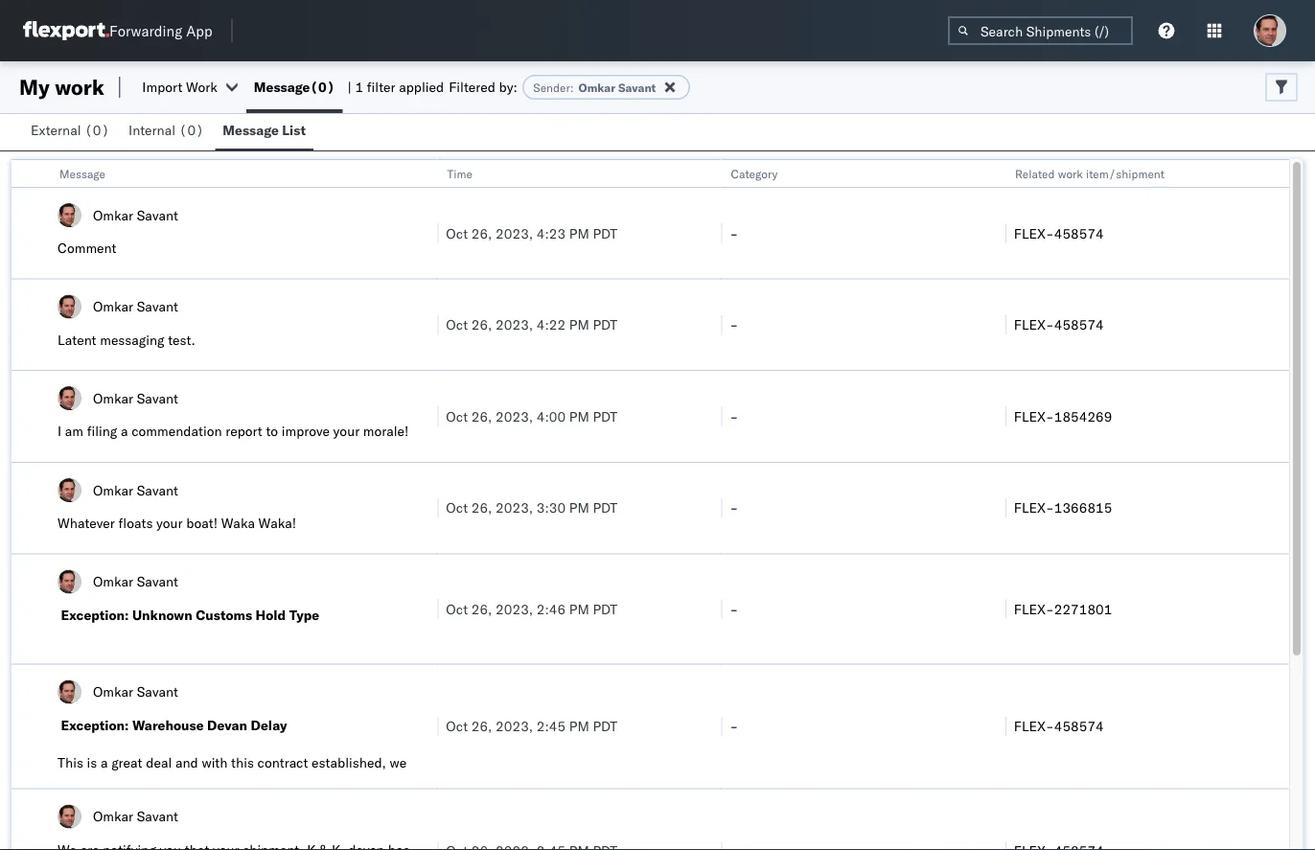 Task type: locate. For each thing, give the bounding box(es) containing it.
omkar for oct 26, 2023, 4:23 pm pdt
[[93, 207, 133, 223]]

4 resize handle column header from the left
[[1267, 160, 1290, 851]]

message
[[254, 79, 310, 95], [223, 122, 279, 139], [59, 166, 105, 181]]

omkar savant up unknown at the bottom left of page
[[93, 573, 178, 590]]

work
[[55, 74, 104, 100], [1058, 166, 1083, 181]]

1 exception: from the top
[[61, 606, 129, 623]]

26, left 3:30
[[472, 500, 492, 516]]

pdt
[[593, 225, 618, 241], [593, 316, 618, 333], [593, 408, 618, 425], [593, 500, 618, 516], [593, 601, 618, 617], [593, 718, 618, 735]]

oct down time
[[446, 225, 468, 241]]

26, left the 4:00
[[472, 408, 492, 425]]

flex- for oct 26, 2023, 4:23 pm pdt
[[1014, 225, 1054, 241]]

pdt for oct 26, 2023, 2:45 pm pdt
[[593, 718, 618, 735]]

message down external (0) button
[[59, 166, 105, 181]]

1 458574 from the top
[[1054, 225, 1104, 241]]

oct
[[446, 225, 468, 241], [446, 316, 468, 333], [446, 408, 468, 425], [446, 500, 468, 516], [446, 601, 468, 617], [446, 718, 468, 735]]

savant for oct 26, 2023, 2:46 pm pdt
[[137, 573, 178, 590]]

| 1 filter applied filtered by:
[[348, 79, 518, 95]]

savant for oct 26, 2023, 3:30 pm pdt
[[137, 482, 178, 498]]

oct for oct 26, 2023, 3:30 pm pdt
[[446, 500, 468, 516]]

0 horizontal spatial (0)
[[85, 122, 110, 139]]

omkar savant up comment on the left of the page
[[93, 207, 178, 223]]

3 2023, from the top
[[496, 408, 533, 425]]

latent
[[58, 331, 96, 348]]

related work item/shipment
[[1015, 166, 1165, 181]]

forwarding app link
[[23, 21, 213, 40]]

5 26, from the top
[[472, 601, 492, 617]]

pdt right the 4:23
[[593, 225, 618, 241]]

waka
[[221, 515, 255, 531]]

1 oct from the top
[[446, 225, 468, 241]]

a right is
[[101, 754, 108, 771]]

- for oct 26, 2023, 2:46 pm pdt
[[730, 601, 739, 617]]

0 vertical spatial work
[[55, 74, 104, 100]]

2023, left 2:45
[[496, 718, 533, 735]]

6 26, from the top
[[472, 718, 492, 735]]

oct left 2:45
[[446, 718, 468, 735]]

4 pm from the top
[[569, 500, 589, 516]]

:
[[570, 80, 574, 94]]

(0) left |
[[310, 79, 335, 95]]

2 458574 from the top
[[1054, 316, 1104, 333]]

6 - from the top
[[730, 718, 739, 735]]

partnership.
[[190, 773, 264, 790]]

exception: for exception: warehouse devan delay
[[61, 717, 129, 734]]

your
[[333, 423, 360, 440], [156, 515, 183, 531]]

a right "filing"
[[121, 423, 128, 440]]

omkar savant for latent
[[93, 298, 178, 315]]

resize handle column header for message
[[415, 160, 438, 851]]

oct right morale!
[[446, 408, 468, 425]]

2023, left the 4:23
[[496, 225, 533, 241]]

3 26, from the top
[[472, 408, 492, 425]]

2023, left 2:46
[[496, 601, 533, 617]]

4:22
[[537, 316, 566, 333]]

savant up unknown at the bottom left of page
[[137, 573, 178, 590]]

pm for 3:30
[[569, 500, 589, 516]]

pm for 4:23
[[569, 225, 589, 241]]

omkar savant for comment
[[93, 207, 178, 223]]

4 oct from the top
[[446, 500, 468, 516]]

flex- for oct 26, 2023, 4:00 pm pdt
[[1014, 408, 1054, 425]]

1 resize handle column header from the left
[[415, 160, 438, 851]]

1 flex- from the top
[[1014, 225, 1054, 241]]

4 pdt from the top
[[593, 500, 618, 516]]

omkar for oct 26, 2023, 4:00 pm pdt
[[93, 390, 133, 407]]

savant for oct 26, 2023, 4:23 pm pdt
[[137, 207, 178, 223]]

pm right 4:22
[[569, 316, 589, 333]]

pdt right 2:46
[[593, 601, 618, 617]]

omkar for oct 26, 2023, 3:30 pm pdt
[[93, 482, 133, 498]]

26, left 2:46
[[472, 601, 492, 617]]

2023, left 4:22
[[496, 316, 533, 333]]

|
[[348, 79, 352, 95]]

1 horizontal spatial your
[[333, 423, 360, 440]]

2 vertical spatial flex- 458574
[[1014, 718, 1104, 735]]

1854269
[[1054, 408, 1113, 425]]

savant up commendation in the left of the page
[[137, 390, 178, 407]]

oct for oct 26, 2023, 2:46 pm pdt
[[446, 601, 468, 617]]

my work
[[19, 74, 104, 100]]

this
[[58, 754, 83, 771]]

1 horizontal spatial (0)
[[179, 122, 204, 139]]

app
[[186, 22, 213, 40]]

0 vertical spatial your
[[333, 423, 360, 440]]

message up list
[[254, 79, 310, 95]]

savant for oct 26, 2023, 2:45 pm pdt
[[137, 684, 178, 701]]

pm for 4:00
[[569, 408, 589, 425]]

(0) right the external
[[85, 122, 110, 139]]

comment
[[58, 240, 116, 256]]

3 flex- from the top
[[1014, 408, 1054, 425]]

pdt right 3:30
[[593, 500, 618, 516]]

pm for 4:22
[[569, 316, 589, 333]]

5 - from the top
[[730, 601, 739, 617]]

1 2023, from the top
[[496, 225, 533, 241]]

hold
[[256, 606, 286, 623]]

4 flex- from the top
[[1014, 500, 1054, 516]]

2 26, from the top
[[472, 316, 492, 333]]

pm right the 4:23
[[569, 225, 589, 241]]

5 flex- from the top
[[1014, 601, 1054, 617]]

omkar savant for i
[[93, 390, 178, 407]]

resize handle column header for category
[[983, 160, 1006, 851]]

pdt right the 4:00
[[593, 408, 618, 425]]

1 vertical spatial flex- 458574
[[1014, 316, 1104, 333]]

savant up whatever floats your boat! waka waka!
[[137, 482, 178, 498]]

pdt right 4:22
[[593, 316, 618, 333]]

devan
[[207, 717, 247, 734]]

omkar savant up warehouse
[[93, 684, 178, 701]]

3 pdt from the top
[[593, 408, 618, 425]]

omkar up unknown at the bottom left of page
[[93, 573, 133, 590]]

import work button
[[142, 79, 218, 95]]

exception: left unknown at the bottom left of page
[[61, 606, 129, 623]]

flex- for oct 26, 2023, 2:45 pm pdt
[[1014, 718, 1054, 735]]

omkar up floats
[[93, 482, 133, 498]]

2 exception: from the top
[[61, 717, 129, 734]]

3 458574 from the top
[[1054, 718, 1104, 735]]

0 vertical spatial exception:
[[61, 606, 129, 623]]

oct left 3:30
[[446, 500, 468, 516]]

2 oct from the top
[[446, 316, 468, 333]]

2 flex- 458574 from the top
[[1014, 316, 1104, 333]]

pdt for oct 26, 2023, 4:23 pm pdt
[[593, 225, 618, 241]]

1 flex- 458574 from the top
[[1014, 225, 1104, 241]]

26, left 4:22
[[472, 316, 492, 333]]

2023, for 4:00
[[496, 408, 533, 425]]

26,
[[472, 225, 492, 241], [472, 316, 492, 333], [472, 408, 492, 425], [472, 500, 492, 516], [472, 601, 492, 617], [472, 718, 492, 735]]

1 horizontal spatial work
[[1058, 166, 1083, 181]]

message inside button
[[223, 122, 279, 139]]

work up external (0)
[[55, 74, 104, 100]]

filter
[[367, 79, 396, 95]]

(0) right internal
[[179, 122, 204, 139]]

pm right 3:30
[[569, 500, 589, 516]]

3 resize handle column header from the left
[[983, 160, 1006, 851]]

1 vertical spatial message
[[223, 122, 279, 139]]

3 pm from the top
[[569, 408, 589, 425]]

omkar up "filing"
[[93, 390, 133, 407]]

pm
[[569, 225, 589, 241], [569, 316, 589, 333], [569, 408, 589, 425], [569, 500, 589, 516], [569, 601, 589, 617], [569, 718, 589, 735]]

5 pm from the top
[[569, 601, 589, 617]]

omkar for oct 26, 2023, 2:46 pm pdt
[[93, 573, 133, 590]]

omkar
[[579, 80, 616, 94], [93, 207, 133, 223], [93, 298, 133, 315], [93, 390, 133, 407], [93, 482, 133, 498], [93, 573, 133, 590], [93, 684, 133, 701], [93, 808, 133, 825]]

pm right 2:45
[[569, 718, 589, 735]]

1 vertical spatial your
[[156, 515, 183, 531]]

6 2023, from the top
[[496, 718, 533, 735]]

2 - from the top
[[730, 316, 739, 333]]

1366815
[[1054, 500, 1113, 516]]

pm right the 4:00
[[569, 408, 589, 425]]

oct left 2:46
[[446, 601, 468, 617]]

2023, for 2:46
[[496, 601, 533, 617]]

a down great at bottom
[[123, 773, 131, 790]]

(0)
[[310, 79, 335, 95], [85, 122, 110, 139], [179, 122, 204, 139]]

2023, left 3:30
[[496, 500, 533, 516]]

1 - from the top
[[730, 225, 739, 241]]

is
[[87, 754, 97, 771]]

1 vertical spatial work
[[1058, 166, 1083, 181]]

your left morale!
[[333, 423, 360, 440]]

4 omkar savant from the top
[[93, 482, 178, 498]]

customs
[[196, 606, 252, 623]]

1 omkar savant from the top
[[93, 207, 178, 223]]

458574
[[1054, 225, 1104, 241], [1054, 316, 1104, 333], [1054, 718, 1104, 735]]

message left list
[[223, 122, 279, 139]]

am
[[65, 423, 83, 440]]

work right related
[[1058, 166, 1083, 181]]

resize handle column header
[[415, 160, 438, 851], [699, 160, 722, 851], [983, 160, 1006, 851], [1267, 160, 1290, 851]]

3 oct from the top
[[446, 408, 468, 425]]

1
[[355, 79, 364, 95]]

type
[[289, 606, 320, 623]]

0 vertical spatial message
[[254, 79, 310, 95]]

oct left 4:22
[[446, 316, 468, 333]]

omkar savant up "filing"
[[93, 390, 178, 407]]

message list
[[223, 122, 306, 139]]

5 pdt from the top
[[593, 601, 618, 617]]

2023,
[[496, 225, 533, 241], [496, 316, 533, 333], [496, 408, 533, 425], [496, 500, 533, 516], [496, 601, 533, 617], [496, 718, 533, 735]]

omkar inside button
[[93, 808, 133, 825]]

pm for 2:46
[[569, 601, 589, 617]]

omkar up comment on the left of the page
[[93, 207, 133, 223]]

flex- 458574
[[1014, 225, 1104, 241], [1014, 316, 1104, 333], [1014, 718, 1104, 735]]

-
[[730, 225, 739, 241], [730, 316, 739, 333], [730, 408, 739, 425], [730, 500, 739, 516], [730, 601, 739, 617], [730, 718, 739, 735]]

6 flex- from the top
[[1014, 718, 1054, 735]]

savant down 'internal (0)' button
[[137, 207, 178, 223]]

omkar savant for exception:
[[93, 573, 178, 590]]

3 omkar savant from the top
[[93, 390, 178, 407]]

6 pdt from the top
[[593, 718, 618, 735]]

omkar savant down lucrative
[[93, 808, 178, 825]]

internal
[[129, 122, 176, 139]]

message list button
[[215, 113, 314, 151]]

2023, left the 4:00
[[496, 408, 533, 425]]

flex- for oct 26, 2023, 2:46 pm pdt
[[1014, 601, 1054, 617]]

6 oct from the top
[[446, 718, 468, 735]]

2 vertical spatial 458574
[[1054, 718, 1104, 735]]

2 resize handle column header from the left
[[699, 160, 722, 851]]

2 2023, from the top
[[496, 316, 533, 333]]

exception:
[[61, 606, 129, 623], [61, 717, 129, 734]]

a
[[121, 423, 128, 440], [101, 754, 108, 771], [123, 773, 131, 790]]

4 2023, from the top
[[496, 500, 533, 516]]

1 vertical spatial 458574
[[1054, 316, 1104, 333]]

floats
[[118, 515, 153, 531]]

0 horizontal spatial your
[[156, 515, 183, 531]]

your left boat!
[[156, 515, 183, 531]]

oct for oct 26, 2023, 2:45 pm pdt
[[446, 718, 468, 735]]

2 flex- from the top
[[1014, 316, 1054, 333]]

0 vertical spatial a
[[121, 423, 128, 440]]

0 vertical spatial flex- 458574
[[1014, 225, 1104, 241]]

5 oct from the top
[[446, 601, 468, 617]]

omkar savant for whatever
[[93, 482, 178, 498]]

6 pm from the top
[[569, 718, 589, 735]]

1 pdt from the top
[[593, 225, 618, 241]]

2 horizontal spatial (0)
[[310, 79, 335, 95]]

lucrative
[[134, 773, 186, 790]]

3 flex- 458574 from the top
[[1014, 718, 1104, 735]]

savant up warehouse
[[137, 684, 178, 701]]

pm right 2:46
[[569, 601, 589, 617]]

1 pm from the top
[[569, 225, 589, 241]]

3 - from the top
[[730, 408, 739, 425]]

message for (0)
[[254, 79, 310, 95]]

(0) for message (0)
[[310, 79, 335, 95]]

savant down lucrative
[[137, 808, 178, 825]]

26, down time
[[472, 225, 492, 241]]

omkar savant up messaging
[[93, 298, 178, 315]]

- for oct 26, 2023, 4:22 pm pdt
[[730, 316, 739, 333]]

0 vertical spatial 458574
[[1054, 225, 1104, 241]]

flex-
[[1014, 225, 1054, 241], [1014, 316, 1054, 333], [1014, 408, 1054, 425], [1014, 500, 1054, 516], [1014, 601, 1054, 617], [1014, 718, 1054, 735]]

oct 26, 2023, 2:45 pm pdt
[[446, 718, 618, 735]]

2 pdt from the top
[[593, 316, 618, 333]]

oct 26, 2023, 2:46 pm pdt
[[446, 601, 618, 617]]

omkar down create
[[93, 808, 133, 825]]

4 26, from the top
[[472, 500, 492, 516]]

26, for oct 26, 2023, 4:23 pm pdt
[[472, 225, 492, 241]]

flex- for oct 26, 2023, 3:30 pm pdt
[[1014, 500, 1054, 516]]

3:30
[[537, 500, 566, 516]]

5 omkar savant from the top
[[93, 573, 178, 590]]

omkar savant
[[93, 207, 178, 223], [93, 298, 178, 315], [93, 390, 178, 407], [93, 482, 178, 498], [93, 573, 178, 590], [93, 684, 178, 701], [93, 808, 178, 825]]

waka!
[[259, 515, 296, 531]]

2 pm from the top
[[569, 316, 589, 333]]

2 omkar savant from the top
[[93, 298, 178, 315]]

omkar up warehouse
[[93, 684, 133, 701]]

pdt right 2:45
[[593, 718, 618, 735]]

4 - from the top
[[730, 500, 739, 516]]

will
[[58, 773, 78, 790]]

- for oct 26, 2023, 4:00 pm pdt
[[730, 408, 739, 425]]

0 horizontal spatial work
[[55, 74, 104, 100]]

category
[[731, 166, 778, 181]]

import
[[142, 79, 182, 95]]

deal
[[146, 754, 172, 771]]

flex- 2271801
[[1014, 601, 1113, 617]]

2 vertical spatial a
[[123, 773, 131, 790]]

exception: up is
[[61, 717, 129, 734]]

2:46
[[537, 601, 566, 617]]

1 26, from the top
[[472, 225, 492, 241]]

7 omkar savant from the top
[[93, 808, 178, 825]]

flex- for oct 26, 2023, 4:22 pm pdt
[[1014, 316, 1054, 333]]

boat!
[[186, 515, 218, 531]]

5 2023, from the top
[[496, 601, 533, 617]]

1 vertical spatial exception:
[[61, 717, 129, 734]]

omkar for oct 26, 2023, 2:45 pm pdt
[[93, 684, 133, 701]]

savant up test.
[[137, 298, 178, 315]]

oct 26, 2023, 3:30 pm pdt
[[446, 500, 618, 516]]

omkar savant up floats
[[93, 482, 178, 498]]

26, left 2:45
[[472, 718, 492, 735]]

savant for oct 26, 2023, 4:00 pm pdt
[[137, 390, 178, 407]]

omkar up latent messaging test.
[[93, 298, 133, 315]]



Task type: vqa. For each thing, say whether or not it's contained in the screenshot.
Exception:
yes



Task type: describe. For each thing, give the bounding box(es) containing it.
- for oct 26, 2023, 4:23 pm pdt
[[730, 225, 739, 241]]

oct for oct 26, 2023, 4:00 pm pdt
[[446, 408, 468, 425]]

whatever floats your boat! waka waka!
[[58, 515, 296, 531]]

26, for oct 26, 2023, 2:46 pm pdt
[[472, 601, 492, 617]]

create
[[82, 773, 120, 790]]

item/shipment
[[1086, 166, 1165, 181]]

flex- 1854269
[[1014, 408, 1113, 425]]

unknown
[[132, 606, 192, 623]]

i am filing a commendation report to improve your morale!
[[58, 423, 409, 440]]

flex- 1366815
[[1014, 500, 1113, 516]]

2 vertical spatial message
[[59, 166, 105, 181]]

internal (0) button
[[121, 113, 215, 151]]

work for related
[[1058, 166, 1083, 181]]

morale!
[[363, 423, 409, 440]]

warehouse
[[132, 717, 204, 734]]

contract
[[258, 754, 308, 771]]

- for oct 26, 2023, 2:45 pm pdt
[[730, 718, 739, 735]]

2023, for 4:22
[[496, 316, 533, 333]]

list
[[282, 122, 306, 139]]

savant for oct 26, 2023, 4:22 pm pdt
[[137, 298, 178, 315]]

oct for oct 26, 2023, 4:23 pm pdt
[[446, 225, 468, 241]]

savant right :
[[619, 80, 656, 94]]

oct 26, 2023, 4:23 pm pdt
[[446, 225, 618, 241]]

my
[[19, 74, 50, 100]]

message (0)
[[254, 79, 335, 95]]

internal (0)
[[129, 122, 204, 139]]

(0) for internal (0)
[[179, 122, 204, 139]]

sender
[[533, 80, 570, 94]]

458574 for oct 26, 2023, 4:23 pm pdt
[[1054, 225, 1104, 241]]

external (0) button
[[23, 113, 121, 151]]

- for oct 26, 2023, 3:30 pm pdt
[[730, 500, 739, 516]]

related
[[1015, 166, 1055, 181]]

2:45
[[537, 718, 566, 735]]

pm for 2:45
[[569, 718, 589, 735]]

with
[[202, 754, 228, 771]]

resize handle column header for time
[[699, 160, 722, 851]]

Search Shipments (/) text field
[[948, 16, 1133, 45]]

i
[[58, 423, 61, 440]]

oct for oct 26, 2023, 4:22 pm pdt
[[446, 316, 468, 333]]

applied
[[399, 79, 444, 95]]

omkar right :
[[579, 80, 616, 94]]

flex- 458574 for oct 26, 2023, 2:45 pm pdt
[[1014, 718, 1104, 735]]

forwarding
[[109, 22, 182, 40]]

4:00
[[537, 408, 566, 425]]

report
[[226, 423, 263, 440]]

pdt for oct 26, 2023, 4:00 pm pdt
[[593, 408, 618, 425]]

work for my
[[55, 74, 104, 100]]

oct 26, 2023, 4:22 pm pdt
[[446, 316, 618, 333]]

and
[[175, 754, 198, 771]]

omkar for oct 26, 2023, 4:22 pm pdt
[[93, 298, 133, 315]]

we
[[390, 754, 407, 771]]

26, for oct 26, 2023, 4:22 pm pdt
[[472, 316, 492, 333]]

exception: for exception: unknown customs hold type
[[61, 606, 129, 623]]

exception: warehouse devan delay
[[61, 717, 287, 734]]

pdt for oct 26, 2023, 4:22 pm pdt
[[593, 316, 618, 333]]

forwarding app
[[109, 22, 213, 40]]

2023, for 4:23
[[496, 225, 533, 241]]

1 vertical spatial a
[[101, 754, 108, 771]]

oct 26, 2023, 4:00 pm pdt
[[446, 408, 618, 425]]

flexport. image
[[23, 21, 109, 40]]

omkar savant inside button
[[93, 808, 178, 825]]

filing
[[87, 423, 117, 440]]

time
[[447, 166, 473, 181]]

improve
[[282, 423, 330, 440]]

458574 for oct 26, 2023, 4:22 pm pdt
[[1054, 316, 1104, 333]]

filtered
[[449, 79, 496, 95]]

flex- 458574 for oct 26, 2023, 4:22 pm pdt
[[1014, 316, 1104, 333]]

sender : omkar savant
[[533, 80, 656, 94]]

pdt for oct 26, 2023, 2:46 pm pdt
[[593, 601, 618, 617]]

26, for oct 26, 2023, 4:00 pm pdt
[[472, 408, 492, 425]]

4:23
[[537, 225, 566, 241]]

whatever
[[58, 515, 115, 531]]

458574 for oct 26, 2023, 2:45 pm pdt
[[1054, 718, 1104, 735]]

external (0)
[[31, 122, 110, 139]]

6 omkar savant from the top
[[93, 684, 178, 701]]

work
[[186, 79, 218, 95]]

by:
[[499, 79, 518, 95]]

2023, for 3:30
[[496, 500, 533, 516]]

this is a great deal and with this contract established, we will create a lucrative partnership.
[[58, 754, 407, 790]]

message for list
[[223, 122, 279, 139]]

resize handle column header for related work item/shipment
[[1267, 160, 1290, 851]]

messaging
[[100, 331, 164, 348]]

established,
[[312, 754, 386, 771]]

savant inside button
[[137, 808, 178, 825]]

omkar savant button
[[12, 790, 1290, 851]]

external
[[31, 122, 81, 139]]

test.
[[168, 331, 195, 348]]

great
[[111, 754, 142, 771]]

flex- 458574 for oct 26, 2023, 4:23 pm pdt
[[1014, 225, 1104, 241]]

26, for oct 26, 2023, 2:45 pm pdt
[[472, 718, 492, 735]]

26, for oct 26, 2023, 3:30 pm pdt
[[472, 500, 492, 516]]

to
[[266, 423, 278, 440]]

2023, for 2:45
[[496, 718, 533, 735]]

(0) for external (0)
[[85, 122, 110, 139]]

pdt for oct 26, 2023, 3:30 pm pdt
[[593, 500, 618, 516]]

commendation
[[132, 423, 222, 440]]

import work
[[142, 79, 218, 95]]

2271801
[[1054, 601, 1113, 617]]

delay
[[251, 717, 287, 734]]

this
[[231, 754, 254, 771]]

latent messaging test.
[[58, 331, 195, 348]]

exception: unknown customs hold type
[[61, 606, 320, 623]]



